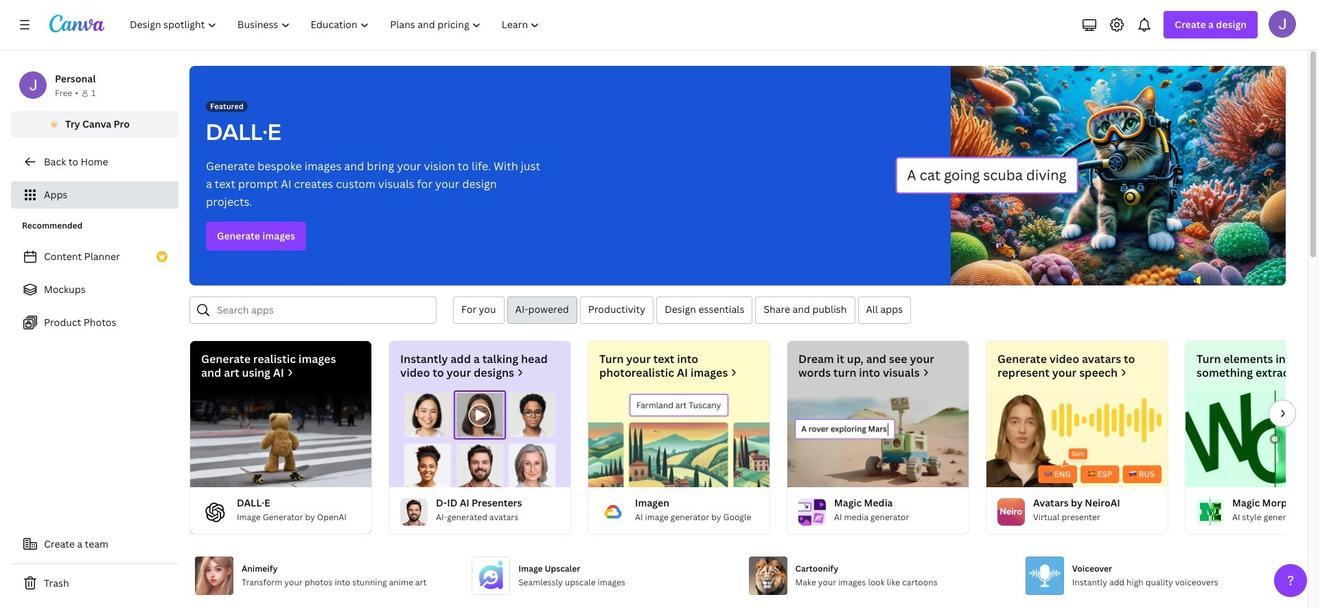 Task type: locate. For each thing, give the bounding box(es) containing it.
1 vertical spatial avatars by neiroai image
[[998, 499, 1025, 526]]

1 vertical spatial magic morph image
[[1197, 499, 1225, 526]]

avatars by neiroai image
[[987, 391, 1168, 488], [998, 499, 1025, 526]]

0 vertical spatial d-id ai presenters image
[[389, 391, 571, 488]]

magic media image
[[799, 499, 826, 526]]

d-id ai presenters image
[[389, 391, 571, 488], [400, 499, 428, 526]]

an image with a cursor next to a text box containing the prompt "a cat going scuba diving" to generate an image. the generated image of a cat doing scuba diving is behind the text box. image
[[896, 66, 1286, 286]]

magic morph image
[[1186, 391, 1319, 488], [1197, 499, 1225, 526]]

1 vertical spatial dall·e image
[[201, 499, 229, 526]]

jacob simon image
[[1269, 10, 1297, 38]]

list
[[11, 243, 179, 337]]

0 vertical spatial avatars by neiroai image
[[987, 391, 1168, 488]]

dall·e image
[[190, 391, 372, 488], [201, 499, 229, 526]]

0 vertical spatial dall·e image
[[190, 391, 372, 488]]

0 vertical spatial magic morph image
[[1186, 391, 1319, 488]]

imagen image
[[589, 391, 770, 488], [600, 499, 627, 526]]



Task type: describe. For each thing, give the bounding box(es) containing it.
Input field to search for apps search field
[[217, 297, 428, 323]]

1 vertical spatial d-id ai presenters image
[[400, 499, 428, 526]]

magic media image
[[788, 391, 969, 488]]

top level navigation element
[[121, 11, 552, 38]]

0 vertical spatial imagen image
[[589, 391, 770, 488]]

1 vertical spatial imagen image
[[600, 499, 627, 526]]



Task type: vqa. For each thing, say whether or not it's contained in the screenshot.
Design
no



